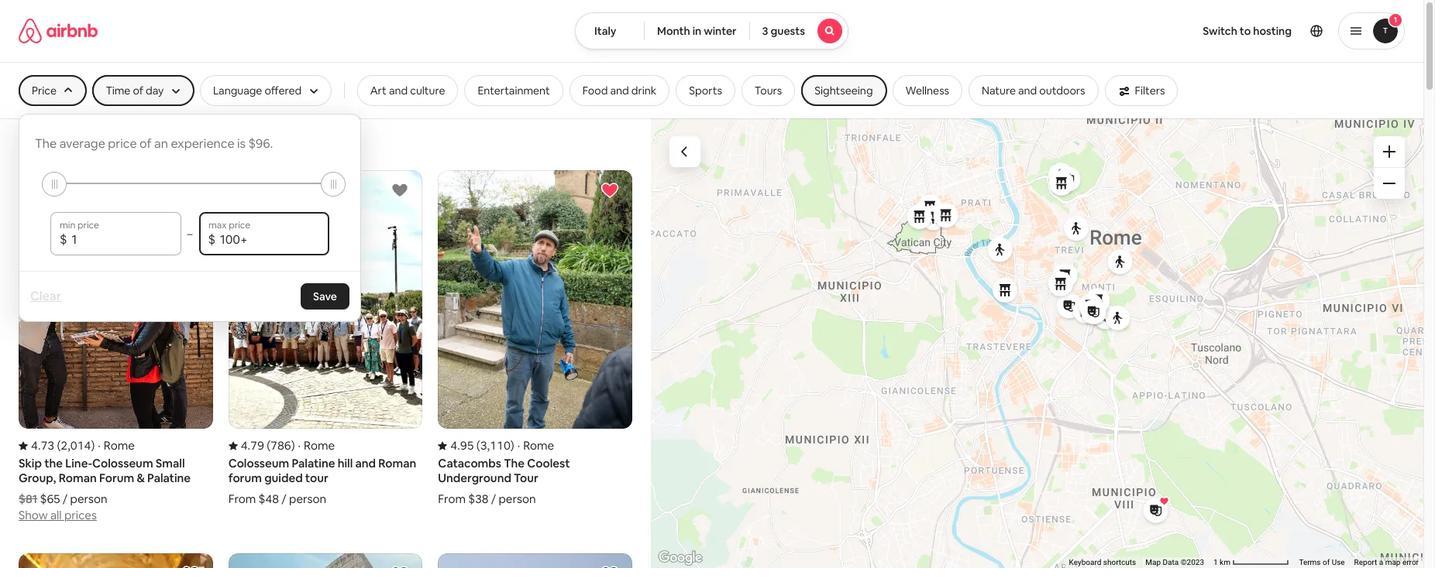 Task type: describe. For each thing, give the bounding box(es) containing it.
save
[[313, 290, 337, 304]]

rome for coolest
[[523, 439, 554, 453]]

none search field containing italy
[[575, 12, 848, 50]]

experience
[[171, 136, 234, 152]]

italy
[[594, 24, 616, 38]]

3 guests
[[762, 24, 805, 38]]

food
[[582, 84, 608, 98]]

(3,110)
[[476, 439, 514, 453]]

colosseum palatine hill and roman forum guided tour group
[[228, 170, 423, 507]]

· for 4.95 (3,110)
[[517, 439, 520, 453]]

–
[[187, 227, 193, 241]]

· rome for coolest
[[517, 439, 554, 453]]

· rome for hill
[[298, 439, 335, 453]]

1 $ text field from the left
[[72, 232, 172, 248]]

Wellness button
[[892, 75, 962, 106]]

show all prices button
[[19, 507, 97, 523]]

profile element
[[867, 0, 1405, 62]]

map
[[1146, 559, 1161, 567]]

keyboard shortcuts
[[1069, 559, 1136, 567]]

(786)
[[267, 439, 295, 453]]

wellness
[[905, 84, 949, 98]]

4.73 (2,014)
[[31, 439, 95, 453]]

4.79 out of 5 average rating,  786 reviews image
[[228, 439, 295, 453]]

sightseeing
[[815, 84, 873, 98]]

Entertainment button
[[465, 75, 563, 106]]

person inside the catacombs the coolest underground tour from $38 / person
[[499, 492, 536, 507]]

outdoors
[[1039, 84, 1085, 98]]

1
[[1214, 559, 1218, 567]]

shortcuts
[[1103, 559, 1136, 567]]

and for food
[[610, 84, 629, 98]]

hill
[[338, 457, 353, 471]]

zoom out image
[[1383, 177, 1396, 190]]

report a map error link
[[1354, 559, 1419, 567]]

prices
[[64, 509, 97, 523]]

$96.
[[248, 136, 273, 152]]

clear
[[30, 288, 61, 305]]

the inside the catacombs the coolest underground tour from $38 / person
[[504, 457, 525, 471]]

roman inside colosseum palatine hill and roman forum guided tour from $48 / person
[[378, 457, 416, 471]]

food and drink
[[582, 84, 657, 98]]

4.73
[[31, 439, 54, 453]]

km
[[1220, 559, 1231, 567]]

0 vertical spatial the
[[35, 136, 57, 152]]

from inside the catacombs the coolest underground tour from $38 / person
[[438, 492, 466, 507]]

report
[[1354, 559, 1377, 567]]

show
[[19, 509, 48, 523]]

in
[[693, 24, 701, 38]]

/ inside colosseum palatine hill and roman forum guided tour from $48 / person
[[282, 492, 286, 507]]

Sports button
[[676, 75, 735, 106]]

clear button
[[22, 281, 69, 312]]

colosseum inside colosseum palatine hill and roman forum guided tour from $48 / person
[[228, 457, 289, 471]]

443
[[19, 137, 38, 151]]

month in winter button
[[644, 12, 750, 50]]

tour
[[305, 471, 328, 486]]

2 add to wishlist image from the top
[[391, 565, 409, 569]]

$38
[[468, 492, 489, 507]]

terms
[[1299, 559, 1321, 567]]

tour
[[514, 471, 538, 486]]

catacombs the coolest underground tour from $38 / person
[[438, 457, 570, 507]]

/ inside the catacombs the coolest underground tour from $38 / person
[[491, 492, 496, 507]]

month
[[657, 24, 690, 38]]

culture
[[410, 84, 445, 98]]

1 km button
[[1209, 558, 1294, 569]]

2 $ text field from the left
[[220, 232, 320, 248]]

data
[[1163, 559, 1179, 567]]

map
[[1385, 559, 1401, 567]]

Art and culture button
[[357, 75, 458, 106]]

palatine inside colosseum palatine hill and roman forum guided tour from $48 / person
[[292, 457, 335, 471]]

is
[[237, 136, 246, 152]]

/ inside the skip the line-colosseum small group, roman forum & palatine $81 $65 / person show all prices
[[63, 492, 68, 507]]

1 km
[[1214, 559, 1232, 567]]

use
[[1332, 559, 1345, 567]]

art
[[370, 84, 387, 98]]

the
[[44, 457, 63, 471]]

catacombs the coolest underground tour group
[[438, 170, 632, 507]]

map data ©2023
[[1146, 559, 1204, 567]]

price
[[32, 84, 57, 98]]

keyboard
[[1069, 559, 1101, 567]]

art and culture
[[370, 84, 445, 98]]

$81
[[19, 492, 37, 507]]

entertainment
[[478, 84, 550, 98]]

and for art
[[389, 84, 408, 98]]

guests
[[771, 24, 805, 38]]

palatine inside the skip the line-colosseum small group, roman forum & palatine $81 $65 / person show all prices
[[147, 471, 191, 486]]

italy button
[[575, 12, 645, 50]]

error
[[1403, 559, 1419, 567]]

skip
[[19, 457, 42, 471]]

©2023
[[1181, 559, 1204, 567]]

guided
[[264, 471, 303, 486]]

Food and drink button
[[569, 75, 670, 106]]

4.79 (786)
[[241, 439, 295, 453]]

price button
[[19, 75, 86, 106]]

skip the line-colosseum small group, roman forum & palatine group
[[19, 170, 213, 523]]

google image
[[655, 549, 706, 569]]

tours
[[755, 84, 782, 98]]

· for 4.79 (786)
[[298, 439, 301, 453]]

a
[[1379, 559, 1383, 567]]

Sightseeing button
[[801, 75, 886, 106]]

sports
[[689, 84, 722, 98]]



Task type: locate. For each thing, give the bounding box(es) containing it.
0 horizontal spatial palatine
[[147, 471, 191, 486]]

2 person from the left
[[289, 492, 326, 507]]

$48
[[259, 492, 279, 507]]

1 horizontal spatial · rome
[[298, 439, 335, 453]]

roman inside the skip the line-colosseum small group, roman forum & palatine $81 $65 / person show all prices
[[59, 471, 97, 486]]

· rome up tour
[[298, 439, 335, 453]]

· inside colosseum palatine hill and roman forum guided tour "group"
[[298, 439, 301, 453]]

1 · rome from the left
[[98, 439, 135, 453]]

report a map error
[[1354, 559, 1419, 567]]

/ right the $38
[[491, 492, 496, 507]]

1 vertical spatial the
[[504, 457, 525, 471]]

· right the (2,014) on the left of page
[[98, 439, 101, 453]]

colosseum
[[92, 457, 153, 471], [228, 457, 289, 471]]

rome inside catacombs the coolest underground tour group
[[523, 439, 554, 453]]

an
[[154, 136, 168, 152]]

2 colosseum from the left
[[228, 457, 289, 471]]

1 horizontal spatial /
[[282, 492, 286, 507]]

zoom in image
[[1383, 146, 1396, 158]]

rome inside skip the line-colosseum small group, roman forum & palatine group
[[104, 439, 135, 453]]

of
[[140, 136, 152, 152], [1323, 559, 1330, 567]]

nature
[[982, 84, 1016, 98]]

· rome for line-
[[98, 439, 135, 453]]

group,
[[19, 471, 56, 486]]

/ right $48
[[282, 492, 286, 507]]

forum
[[228, 471, 262, 486]]

·
[[98, 439, 101, 453], [298, 439, 301, 453], [517, 439, 520, 453]]

and right nature
[[1018, 84, 1037, 98]]

1 horizontal spatial rome
[[304, 439, 335, 453]]

small
[[156, 457, 185, 471]]

palatine left hill
[[292, 457, 335, 471]]

/ right $65
[[63, 492, 68, 507]]

winter
[[704, 24, 737, 38]]

0 horizontal spatial from
[[228, 492, 256, 507]]

· rome up coolest
[[517, 439, 554, 453]]

$ up clear
[[60, 232, 67, 248]]

colosseum inside the skip the line-colosseum small group, roman forum & palatine $81 $65 / person show all prices
[[92, 457, 153, 471]]

person inside the skip the line-colosseum small group, roman forum & palatine $81 $65 / person show all prices
[[70, 492, 107, 507]]

0 horizontal spatial $ text field
[[72, 232, 172, 248]]

and for nature
[[1018, 84, 1037, 98]]

and right hill
[[355, 457, 376, 471]]

roman down the (2,014) on the left of page
[[59, 471, 97, 486]]

keyboard shortcuts button
[[1069, 558, 1136, 569]]

· rome up forum
[[98, 439, 135, 453]]

from left the $38
[[438, 492, 466, 507]]

1 add to wishlist image from the top
[[391, 181, 409, 200]]

and inside colosseum palatine hill and roman forum guided tour from $48 / person
[[355, 457, 376, 471]]

and left drink
[[610, 84, 629, 98]]

colosseum down 4.79 out of 5 average rating,  786 reviews image
[[228, 457, 289, 471]]

1 / from the left
[[63, 492, 68, 507]]

Tours button
[[741, 75, 795, 106]]

the
[[35, 136, 57, 152], [504, 457, 525, 471]]

and inside "button"
[[610, 84, 629, 98]]

2 horizontal spatial person
[[499, 492, 536, 507]]

0 horizontal spatial · rome
[[98, 439, 135, 453]]

0 horizontal spatial of
[[140, 136, 152, 152]]

terms of use link
[[1299, 559, 1345, 567]]

1 horizontal spatial colosseum
[[228, 457, 289, 471]]

1 horizontal spatial person
[[289, 492, 326, 507]]

and
[[389, 84, 408, 98], [610, 84, 629, 98], [1018, 84, 1037, 98], [355, 457, 376, 471]]

3 person from the left
[[499, 492, 536, 507]]

rome up coolest
[[523, 439, 554, 453]]

person inside colosseum palatine hill and roman forum guided tour from $48 / person
[[289, 492, 326, 507]]

· right (3,110)
[[517, 439, 520, 453]]

0 horizontal spatial person
[[70, 492, 107, 507]]

0 horizontal spatial colosseum
[[92, 457, 153, 471]]

palatine right &
[[147, 471, 191, 486]]

3 · rome from the left
[[517, 439, 554, 453]]

1 horizontal spatial roman
[[378, 457, 416, 471]]

· rome inside colosseum palatine hill and roman forum guided tour "group"
[[298, 439, 335, 453]]

0 horizontal spatial roman
[[59, 471, 97, 486]]

1 from from the left
[[228, 492, 256, 507]]

1 person from the left
[[70, 492, 107, 507]]

Nature and outdoors button
[[969, 75, 1098, 106]]

$ for 1st $ text box from the right
[[208, 232, 215, 248]]

terms of use
[[1299, 559, 1345, 567]]

0 vertical spatial of
[[140, 136, 152, 152]]

4.95
[[450, 439, 474, 453]]

· rome inside skip the line-colosseum small group, roman forum & palatine group
[[98, 439, 135, 453]]

rome up forum
[[104, 439, 135, 453]]

rome
[[104, 439, 135, 453], [304, 439, 335, 453], [523, 439, 554, 453]]

3
[[762, 24, 768, 38]]

1 vertical spatial add to wishlist image
[[391, 565, 409, 569]]

1 vertical spatial of
[[1323, 559, 1330, 567]]

all
[[50, 509, 62, 523]]

4.79
[[241, 439, 264, 453]]

2 horizontal spatial ·
[[517, 439, 520, 453]]

3 / from the left
[[491, 492, 496, 507]]

3 rome from the left
[[523, 439, 554, 453]]

4.95 out of 5 average rating,  3,110 reviews image
[[438, 439, 514, 453]]

2 horizontal spatial · rome
[[517, 439, 554, 453]]

3 · from the left
[[517, 439, 520, 453]]

$ for 1st $ text box from the left
[[60, 232, 67, 248]]

forum
[[99, 471, 134, 486]]

add to wishlist image inside skip the line-colosseum small group, roman forum & palatine group
[[181, 181, 200, 200]]

2 $ from the left
[[208, 232, 215, 248]]

1 horizontal spatial palatine
[[292, 457, 335, 471]]

0 horizontal spatial the
[[35, 136, 57, 152]]

1 · from the left
[[98, 439, 101, 453]]

rome up tour
[[304, 439, 335, 453]]

roman
[[378, 457, 416, 471], [59, 471, 97, 486]]

$65
[[40, 492, 60, 507]]

add to wishlist image
[[391, 181, 409, 200], [391, 565, 409, 569]]

0 horizontal spatial rome
[[104, 439, 135, 453]]

rome for hill
[[304, 439, 335, 453]]

· right (786)
[[298, 439, 301, 453]]

4.95 (3,110)
[[450, 439, 514, 453]]

1 colosseum from the left
[[92, 457, 153, 471]]

1 horizontal spatial from
[[438, 492, 466, 507]]

$
[[60, 232, 67, 248], [208, 232, 215, 248]]

save button
[[301, 284, 349, 310]]

0 vertical spatial add to wishlist image
[[391, 181, 409, 200]]

palatine
[[292, 457, 335, 471], [147, 471, 191, 486]]

colosseum palatine hill and roman forum guided tour from $48 / person
[[228, 457, 416, 507]]

from down forum
[[228, 492, 256, 507]]

None search field
[[575, 12, 848, 50]]

coolest
[[527, 457, 570, 471]]

of left an
[[140, 136, 152, 152]]

0 horizontal spatial /
[[63, 492, 68, 507]]

underground
[[438, 471, 511, 486]]

· inside catacombs the coolest underground tour group
[[517, 439, 520, 453]]

colosseum left small
[[92, 457, 153, 471]]

1 horizontal spatial $ text field
[[220, 232, 320, 248]]

month in winter
[[657, 24, 737, 38]]

4.73 out of 5 average rating,  2,014 reviews image
[[19, 439, 95, 453]]

person
[[70, 492, 107, 507], [289, 492, 326, 507], [499, 492, 536, 507]]

1 horizontal spatial $
[[208, 232, 215, 248]]

the down (3,110)
[[504, 457, 525, 471]]

2 horizontal spatial /
[[491, 492, 496, 507]]

2 from from the left
[[438, 492, 466, 507]]

· inside skip the line-colosseum small group, roman forum & palatine group
[[98, 439, 101, 453]]

1 $ from the left
[[60, 232, 67, 248]]

from
[[228, 492, 256, 507], [438, 492, 466, 507]]

of left 'use'
[[1323, 559, 1330, 567]]

&
[[137, 471, 145, 486]]

the average price of an experience is $96.
[[35, 136, 273, 152]]

1 horizontal spatial of
[[1323, 559, 1330, 567]]

rome inside colosseum palatine hill and roman forum guided tour "group"
[[304, 439, 335, 453]]

experiences
[[40, 137, 102, 151]]

add to wishlist image
[[181, 181, 200, 200], [181, 565, 200, 569], [601, 565, 619, 569]]

remove from wishlist image
[[601, 181, 619, 200]]

google map
showing 24 experiences. including 1 saved experience. region
[[651, 118, 1423, 569]]

/
[[63, 492, 68, 507], [282, 492, 286, 507], [491, 492, 496, 507]]

· rome inside catacombs the coolest underground tour group
[[517, 439, 554, 453]]

$ right –
[[208, 232, 215, 248]]

2 · from the left
[[298, 439, 301, 453]]

2 rome from the left
[[304, 439, 335, 453]]

from inside colosseum palatine hill and roman forum guided tour from $48 / person
[[228, 492, 256, 507]]

3 guests button
[[749, 12, 848, 50]]

2 · rome from the left
[[298, 439, 335, 453]]

drink
[[631, 84, 657, 98]]

1 rome from the left
[[104, 439, 135, 453]]

0 horizontal spatial ·
[[98, 439, 101, 453]]

rome for line-
[[104, 439, 135, 453]]

catacombs
[[438, 457, 501, 471]]

443 experiences
[[19, 137, 102, 151]]

roman right hill
[[378, 457, 416, 471]]

· rome
[[98, 439, 135, 453], [298, 439, 335, 453], [517, 439, 554, 453]]

price
[[108, 136, 137, 152]]

1 horizontal spatial the
[[504, 457, 525, 471]]

skip the line-colosseum small group, roman forum & palatine $81 $65 / person show all prices
[[19, 457, 191, 523]]

line-
[[65, 457, 92, 471]]

1 horizontal spatial ·
[[298, 439, 301, 453]]

· for 4.73 (2,014)
[[98, 439, 101, 453]]

2 horizontal spatial rome
[[523, 439, 554, 453]]

average
[[59, 136, 105, 152]]

and right art
[[389, 84, 408, 98]]

(2,014)
[[57, 439, 95, 453]]

the left average
[[35, 136, 57, 152]]

0 horizontal spatial $
[[60, 232, 67, 248]]

2 / from the left
[[282, 492, 286, 507]]

$ text field
[[72, 232, 172, 248], [220, 232, 320, 248]]

nature and outdoors
[[982, 84, 1085, 98]]



Task type: vqa. For each thing, say whether or not it's contained in the screenshot.
Month
yes



